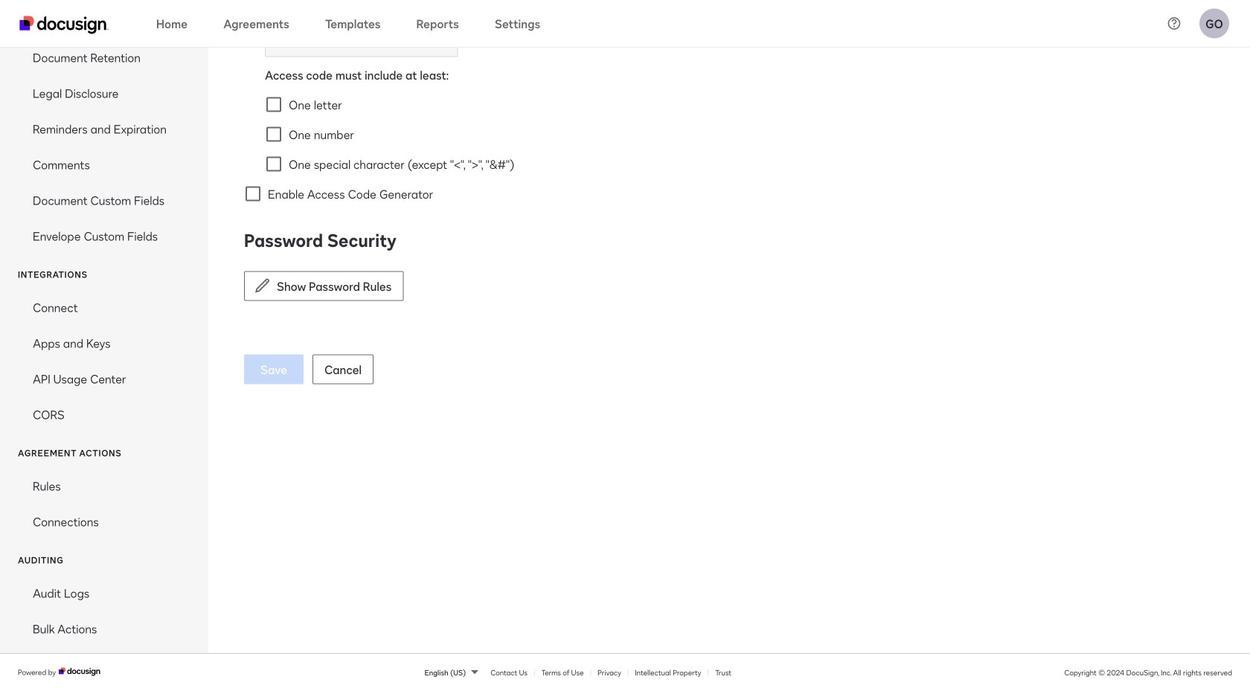 Task type: locate. For each thing, give the bounding box(es) containing it.
docusign admin image
[[19, 16, 109, 34]]

None text field
[[266, 28, 457, 56]]



Task type: vqa. For each thing, say whether or not it's contained in the screenshot.
"Signing and Sending" ELEMENT
yes



Task type: describe. For each thing, give the bounding box(es) containing it.
logo image
[[59, 668, 101, 676]]

agreement actions element
[[0, 468, 208, 540]]

auditing element
[[0, 575, 208, 647]]

integrations element
[[0, 290, 208, 432]]

signing and sending element
[[0, 0, 208, 254]]



